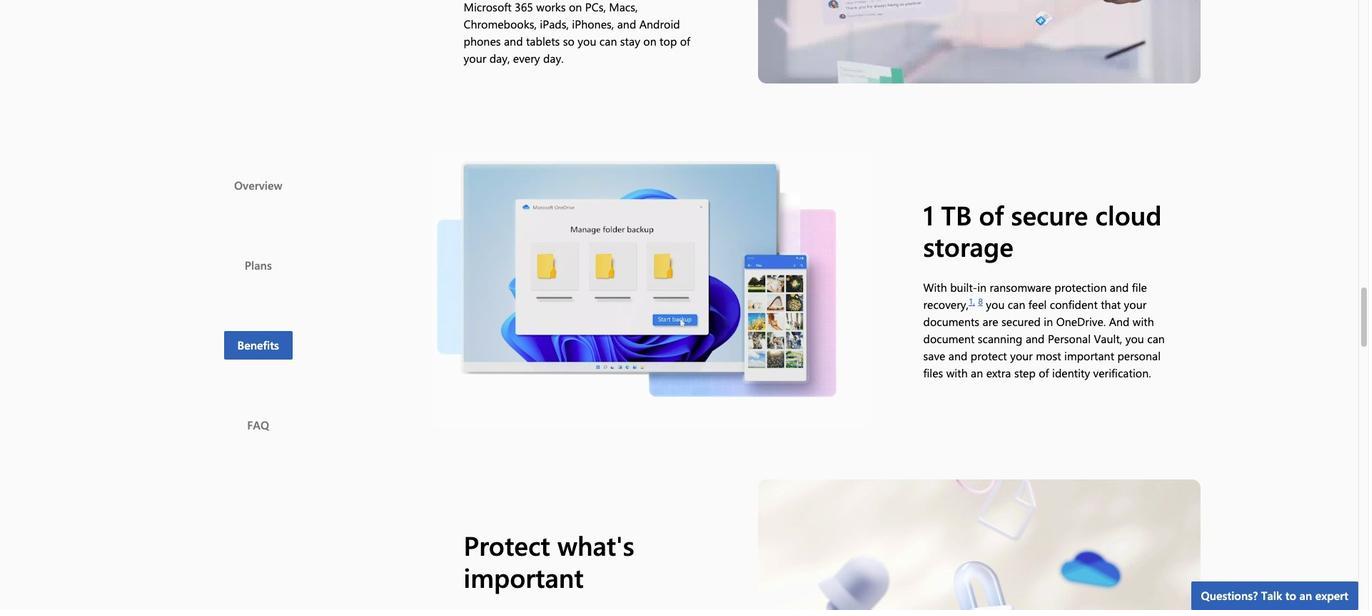 Task type: locate. For each thing, give the bounding box(es) containing it.
questions? talk to an expert button
[[1192, 582, 1359, 611]]

an down protect
[[971, 366, 984, 381]]

plans
[[245, 257, 272, 272]]

1, 8
[[969, 296, 983, 307]]

1 horizontal spatial can
[[1148, 332, 1165, 347]]

can up personal
[[1148, 332, 1165, 347]]

0 vertical spatial important
[[1065, 349, 1115, 364]]

verification.
[[1094, 366, 1152, 381]]

in inside you can feel confident that your documents are secured in onedrive. and with document scanning and personal vault, you can save and protect your most important personal files with an extra step of identity verification.
[[1044, 315, 1054, 330]]

0 horizontal spatial in
[[978, 280, 987, 295]]

with
[[1133, 315, 1155, 330], [947, 366, 968, 381]]

overview button
[[224, 171, 292, 200]]

0 vertical spatial can
[[1008, 297, 1026, 312]]

0 horizontal spatial an
[[971, 366, 984, 381]]

of
[[980, 197, 1004, 232], [1039, 366, 1050, 381]]

1 vertical spatial with
[[947, 366, 968, 381]]

storage
[[924, 229, 1014, 264]]

and
[[1110, 280, 1130, 295], [1026, 332, 1045, 347], [949, 349, 968, 364]]

an
[[971, 366, 984, 381], [1300, 589, 1313, 604]]

expert
[[1316, 589, 1349, 604]]

cloud
[[1096, 197, 1162, 232]]

you
[[987, 297, 1005, 312], [1126, 332, 1145, 347]]

and down document
[[949, 349, 968, 364]]

an right to
[[1300, 589, 1313, 604]]

plans button
[[224, 251, 292, 280]]

with right files
[[947, 366, 968, 381]]

0 horizontal spatial important
[[464, 560, 584, 595]]

step
[[1015, 366, 1036, 381]]

0 vertical spatial of
[[980, 197, 1004, 232]]

1 vertical spatial important
[[464, 560, 584, 595]]

0 vertical spatial you
[[987, 297, 1005, 312]]

you up personal
[[1126, 332, 1145, 347]]

1 horizontal spatial important
[[1065, 349, 1115, 364]]

in
[[978, 280, 987, 295], [1044, 315, 1054, 330]]

scanning
[[978, 332, 1023, 347]]

onedrive.
[[1057, 315, 1106, 330]]

tb
[[942, 197, 972, 232]]

1 vertical spatial in
[[1044, 315, 1054, 330]]

0 vertical spatial your
[[1125, 297, 1147, 312]]

1 vertical spatial an
[[1300, 589, 1313, 604]]

in inside with built-in ransomware protection and file recovery,
[[978, 280, 987, 295]]

1 vertical spatial of
[[1039, 366, 1050, 381]]

protect
[[971, 349, 1008, 364]]

and up most
[[1026, 332, 1045, 347]]

1 horizontal spatial with
[[1133, 315, 1155, 330]]

questions? talk to an expert
[[1202, 589, 1349, 604]]

and inside with built-in ransomware protection and file recovery,
[[1110, 280, 1130, 295]]

1 vertical spatial and
[[1026, 332, 1045, 347]]

0 horizontal spatial can
[[1008, 297, 1026, 312]]

1 horizontal spatial in
[[1044, 315, 1054, 330]]

file
[[1133, 280, 1148, 295]]

0 horizontal spatial of
[[980, 197, 1004, 232]]

you right 8 link
[[987, 297, 1005, 312]]

2 horizontal spatial and
[[1110, 280, 1130, 295]]

protect
[[464, 528, 550, 563]]

benefits
[[238, 337, 279, 352]]

1 horizontal spatial you
[[1126, 332, 1145, 347]]

identity
[[1053, 366, 1091, 381]]

extra
[[987, 366, 1012, 381]]

your up the step
[[1011, 349, 1033, 364]]

and up the "that"
[[1110, 280, 1130, 295]]

of down most
[[1039, 366, 1050, 381]]

in down feel
[[1044, 315, 1054, 330]]

0 vertical spatial in
[[978, 280, 987, 295]]

in up 8 link
[[978, 280, 987, 295]]

can
[[1008, 297, 1026, 312], [1148, 332, 1165, 347]]

important inside you can feel confident that your documents are secured in onedrive. and with document scanning and personal vault, you can save and protect your most important personal files with an extra step of identity verification.
[[1065, 349, 1115, 364]]

your
[[1125, 297, 1147, 312], [1011, 349, 1033, 364]]

most
[[1036, 349, 1062, 364]]

of inside 1 tb of secure cloud storage
[[980, 197, 1004, 232]]

vault,
[[1094, 332, 1123, 347]]

benefits button
[[224, 331, 292, 360]]

1 vertical spatial you
[[1126, 332, 1145, 347]]

1 vertical spatial your
[[1011, 349, 1033, 364]]

0 vertical spatial and
[[1110, 280, 1130, 295]]

0 horizontal spatial you
[[987, 297, 1005, 312]]

of right 'tb'
[[980, 197, 1004, 232]]

secured
[[1002, 315, 1041, 330]]

talk
[[1262, 589, 1283, 604]]

document
[[924, 332, 975, 347]]

feel
[[1029, 297, 1047, 312]]

1 horizontal spatial your
[[1125, 297, 1147, 312]]

1
[[924, 197, 934, 232]]

an inside dropdown button
[[1300, 589, 1313, 604]]

your down the file
[[1125, 297, 1147, 312]]

important
[[1065, 349, 1115, 364], [464, 560, 584, 595]]

0 vertical spatial an
[[971, 366, 984, 381]]

can down ransomware
[[1008, 297, 1026, 312]]

2 vertical spatial and
[[949, 349, 968, 364]]

with right the and
[[1133, 315, 1155, 330]]

8 link
[[979, 296, 983, 307]]

1 horizontal spatial of
[[1039, 366, 1050, 381]]

1 horizontal spatial and
[[1026, 332, 1045, 347]]

0 horizontal spatial with
[[947, 366, 968, 381]]

faq button
[[224, 411, 292, 440]]

1 horizontal spatial an
[[1300, 589, 1313, 604]]

0 horizontal spatial and
[[949, 349, 968, 364]]



Task type: describe. For each thing, give the bounding box(es) containing it.
ransomware
[[990, 280, 1052, 295]]

8
[[979, 296, 983, 307]]

confident
[[1050, 297, 1098, 312]]

secure
[[1012, 197, 1089, 232]]

questions?
[[1202, 589, 1259, 604]]

personal
[[1118, 349, 1161, 364]]

with
[[924, 280, 948, 295]]

what's
[[558, 528, 635, 563]]

you can feel confident that your documents are secured in onedrive. and with document scanning and personal vault, you can save and protect your most important personal files with an extra step of identity verification.
[[924, 297, 1165, 381]]

save
[[924, 349, 946, 364]]

important inside protect what's important
[[464, 560, 584, 595]]

0 horizontal spatial your
[[1011, 349, 1033, 364]]

overview
[[234, 177, 282, 192]]

1, link
[[969, 296, 976, 307]]

1,
[[969, 296, 976, 307]]

documents
[[924, 315, 980, 330]]

are
[[983, 315, 999, 330]]

1 vertical spatial can
[[1148, 332, 1165, 347]]

protect what's important
[[464, 528, 635, 595]]

an inside you can feel confident that your documents are secured in onedrive. and with document scanning and personal vault, you can save and protect your most important personal files with an extra step of identity verification.
[[971, 366, 984, 381]]

recovery,
[[924, 297, 969, 312]]

of inside you can feel confident that your documents are secured in onedrive. and with document scanning and personal vault, you can save and protect your most important personal files with an extra step of identity verification.
[[1039, 366, 1050, 381]]

and
[[1110, 315, 1130, 330]]

0 vertical spatial with
[[1133, 315, 1155, 330]]

to
[[1286, 589, 1297, 604]]

built-
[[951, 280, 978, 295]]

1 tb of secure cloud storage
[[924, 197, 1162, 264]]

with built-in ransomware protection and file recovery,
[[924, 280, 1148, 312]]

files
[[924, 366, 944, 381]]

that
[[1101, 297, 1121, 312]]

faq
[[247, 417, 269, 432]]

protection
[[1055, 280, 1107, 295]]

personal
[[1048, 332, 1091, 347]]



Task type: vqa. For each thing, say whether or not it's contained in the screenshot.
important
yes



